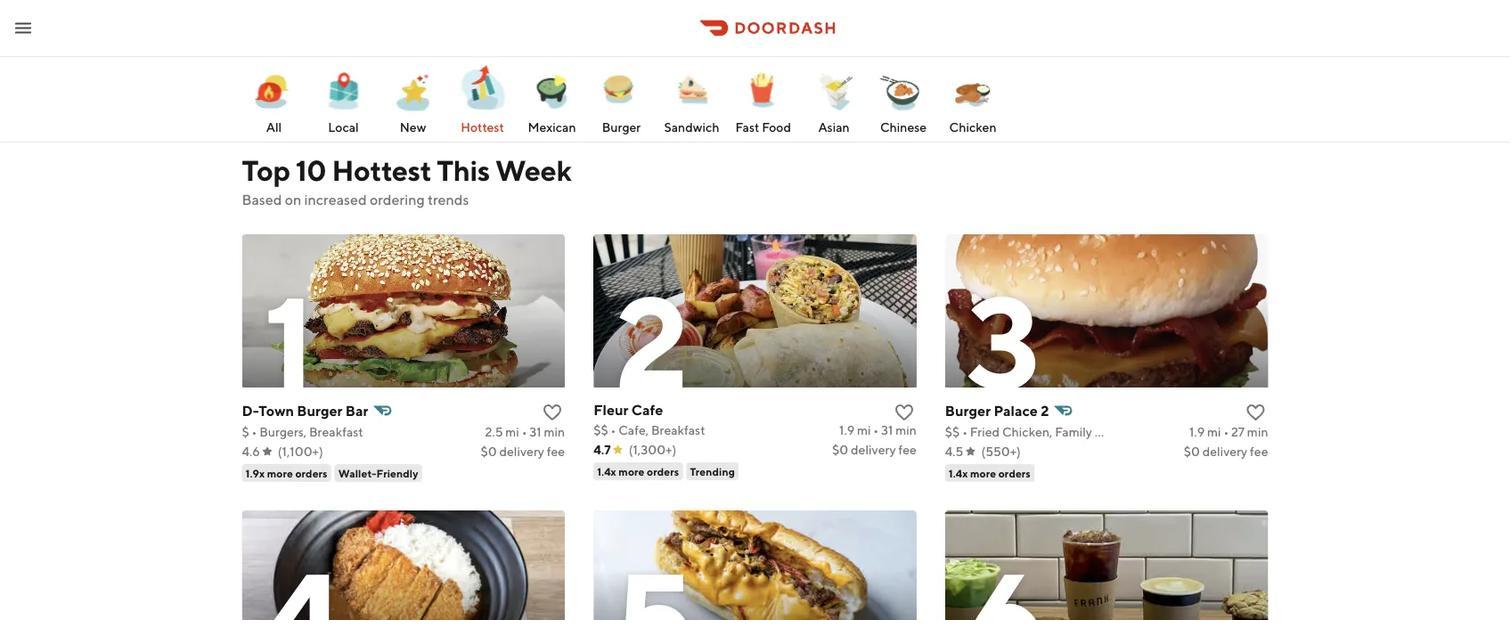 Task type: locate. For each thing, give the bounding box(es) containing it.
$$ up 4.5
[[946, 425, 960, 439]]

orders for (1,100+)
[[295, 467, 328, 480]]

fee
[[899, 443, 917, 457], [547, 444, 565, 459], [1251, 444, 1269, 459]]

0 horizontal spatial $​0 delivery fee
[[481, 444, 565, 459]]

31 for 2.5 mi • 31 min
[[530, 425, 542, 439]]

•
[[611, 423, 616, 438], [874, 423, 879, 438], [252, 425, 257, 439], [522, 425, 527, 439], [963, 425, 968, 439], [1224, 425, 1229, 439]]

min down click to add this store to your saved list icon at the bottom right
[[1248, 425, 1269, 439]]

min
[[896, 423, 917, 438], [544, 425, 565, 439], [1248, 425, 1269, 439]]

1 horizontal spatial $$
[[946, 425, 960, 439]]

$​0 down 2.5
[[481, 444, 497, 459]]

asian
[[819, 120, 850, 135]]

1 horizontal spatial hottest
[[461, 120, 504, 135]]

10
[[296, 153, 327, 187]]

local
[[328, 120, 359, 135]]

1 vertical spatial hottest
[[332, 153, 432, 187]]

orders
[[647, 465, 679, 478], [295, 467, 328, 480], [999, 467, 1031, 480]]

1.4x
[[597, 465, 617, 478], [949, 467, 968, 480]]

31
[[882, 423, 893, 438], [530, 425, 542, 439]]

$​0
[[833, 443, 849, 457], [481, 444, 497, 459], [1184, 444, 1201, 459]]

$​0 down 1.9 mi • 27 min
[[1184, 444, 1201, 459]]

4.7
[[594, 443, 611, 457]]

1 horizontal spatial burger
[[602, 120, 641, 135]]

$​0 down the 1.9 mi • 31 min at the right of page
[[833, 443, 849, 457]]

$​0 delivery fee for d-town burger bar
[[481, 444, 565, 459]]

on
[[285, 191, 302, 208]]

2.5
[[485, 425, 503, 439]]

0 horizontal spatial 1.4x
[[597, 465, 617, 478]]

2 horizontal spatial mi
[[1208, 425, 1222, 439]]

mi
[[857, 423, 871, 438], [506, 425, 520, 439], [1208, 425, 1222, 439]]

hottest inside top 10 hottest this week based on increased ordering trends
[[332, 153, 432, 187]]

$$ up 4.7
[[594, 423, 609, 438]]

more
[[619, 465, 645, 478], [267, 467, 293, 480], [971, 467, 997, 480]]

sandwich
[[665, 120, 720, 135]]

hottest
[[461, 120, 504, 135], [332, 153, 432, 187]]

more down (550+)
[[971, 467, 997, 480]]

1 horizontal spatial 31
[[882, 423, 893, 438]]

2 horizontal spatial $​0
[[1184, 444, 1201, 459]]

0 horizontal spatial orders
[[295, 467, 328, 480]]

click to add this store to your saved list image
[[1246, 402, 1267, 423]]

1 horizontal spatial orders
[[647, 465, 679, 478]]

0 horizontal spatial delivery
[[499, 444, 545, 459]]

$​0 delivery fee
[[833, 443, 917, 457], [481, 444, 565, 459], [1184, 444, 1269, 459]]

0 horizontal spatial breakfast
[[309, 425, 363, 439]]

2 horizontal spatial fee
[[1251, 444, 1269, 459]]

0 horizontal spatial min
[[544, 425, 565, 439]]

0 horizontal spatial click to add this store to your saved list image
[[542, 402, 563, 423]]

$​0 delivery fee down the 1.9 mi • 31 min at the right of page
[[833, 443, 917, 457]]

$​0 for burger palace 2
[[1184, 444, 1201, 459]]

meals
[[1095, 425, 1129, 439]]

(550+)
[[982, 444, 1021, 459]]

1.4x more orders down (1,300+)
[[597, 465, 679, 478]]

1.9
[[840, 423, 855, 438], [1190, 425, 1205, 439]]

0 horizontal spatial 1.9
[[840, 423, 855, 438]]

d-town burger bar
[[242, 402, 369, 419]]

orders for (1,300+)
[[647, 465, 679, 478]]

breakfast for (1,300+)
[[651, 423, 706, 438]]

breakfast down bar
[[309, 425, 363, 439]]

click to add this store to your saved list image
[[542, 402, 563, 423], [894, 402, 915, 423]]

1.4x down 4.5
[[949, 467, 968, 480]]

$
[[242, 425, 249, 439]]

orders down (550+)
[[999, 467, 1031, 480]]

1 click to add this store to your saved list image from the left
[[542, 402, 563, 423]]

0 horizontal spatial mi
[[506, 425, 520, 439]]

mi for burger palace 2
[[1208, 425, 1222, 439]]

min right 2.5
[[544, 425, 565, 439]]

breakfast
[[651, 423, 706, 438], [309, 425, 363, 439]]

delivery down 2.5 mi • 31 min on the left bottom
[[499, 444, 545, 459]]

1.4x more orders
[[597, 465, 679, 478], [949, 467, 1031, 480]]

$​0 delivery fee down 1.9 mi • 27 min
[[1184, 444, 1269, 459]]

$$ • fried chicken, family meals
[[946, 425, 1129, 439]]

0 horizontal spatial more
[[267, 467, 293, 480]]

1.9x
[[246, 467, 265, 480]]

burger up fried
[[946, 402, 991, 419]]

fee down the 1.9 mi • 31 min at the right of page
[[899, 443, 917, 457]]

more right 1.9x
[[267, 467, 293, 480]]

2 horizontal spatial delivery
[[1203, 444, 1248, 459]]

(1,300+)
[[629, 443, 677, 457]]

1 horizontal spatial breakfast
[[651, 423, 706, 438]]

0 horizontal spatial hottest
[[332, 153, 432, 187]]

chicken
[[950, 120, 997, 135]]

1 horizontal spatial click to add this store to your saved list image
[[894, 402, 915, 423]]

0 horizontal spatial fee
[[547, 444, 565, 459]]

fleur cafe
[[594, 402, 664, 418]]

delivery
[[851, 443, 896, 457], [499, 444, 545, 459], [1203, 444, 1248, 459]]

breakfast up (1,300+)
[[651, 423, 706, 438]]

delivery for d-town burger bar
[[499, 444, 545, 459]]

top 10 hottest this week based on increased ordering trends
[[242, 153, 572, 208]]

1.9 mi • 27 min
[[1190, 425, 1269, 439]]

burger
[[602, 120, 641, 135], [297, 402, 343, 419], [946, 402, 991, 419]]

fried
[[971, 425, 1000, 439]]

this
[[437, 153, 490, 187]]

1 horizontal spatial min
[[896, 423, 917, 438]]

0 horizontal spatial $​0
[[481, 444, 497, 459]]

chinese
[[881, 120, 927, 135]]

town
[[259, 402, 294, 419]]

fee for d-town burger bar
[[547, 444, 565, 459]]

wallet-friendly
[[338, 467, 418, 480]]

1 horizontal spatial $​0 delivery fee
[[833, 443, 917, 457]]

orders down (1,100+)
[[295, 467, 328, 480]]

0 horizontal spatial 31
[[530, 425, 542, 439]]

hottest up ordering
[[332, 153, 432, 187]]

min left fried
[[896, 423, 917, 438]]

ordering
[[370, 191, 425, 208]]

delivery down 1.9 mi • 27 min
[[1203, 444, 1248, 459]]

all
[[266, 120, 282, 135]]

fee for burger palace 2
[[1251, 444, 1269, 459]]

trends
[[428, 191, 469, 208]]

1.4x more orders down (550+)
[[949, 467, 1031, 480]]

burger up "$ • burgers, breakfast"
[[297, 402, 343, 419]]

0 horizontal spatial 1.4x more orders
[[597, 465, 679, 478]]

hottest up this
[[461, 120, 504, 135]]

2 click to add this store to your saved list image from the left
[[894, 402, 915, 423]]

orders down (1,300+)
[[647, 465, 679, 478]]

$$
[[594, 423, 609, 438], [946, 425, 960, 439]]

bar
[[346, 402, 369, 419]]

1.4x down 4.7
[[597, 465, 617, 478]]

delivery down the 1.9 mi • 31 min at the right of page
[[851, 443, 896, 457]]

wallet-
[[338, 467, 377, 480]]

2 horizontal spatial $​0 delivery fee
[[1184, 444, 1269, 459]]

fee down 2.5 mi • 31 min on the left bottom
[[547, 444, 565, 459]]

mexican
[[528, 120, 576, 135]]

1 horizontal spatial 1.4x
[[949, 467, 968, 480]]

fee down 1.9 mi • 27 min
[[1251, 444, 1269, 459]]

2 horizontal spatial burger
[[946, 402, 991, 419]]

$ • burgers, breakfast
[[242, 425, 363, 439]]

more down (1,300+)
[[619, 465, 645, 478]]

4.6
[[242, 444, 260, 459]]

1 horizontal spatial more
[[619, 465, 645, 478]]

2 horizontal spatial min
[[1248, 425, 1269, 439]]

0 horizontal spatial $$
[[594, 423, 609, 438]]

1.9 for 1.9 mi • 31 min
[[840, 423, 855, 438]]

burger right mexican
[[602, 120, 641, 135]]

1 horizontal spatial 1.9
[[1190, 425, 1205, 439]]

$​0 delivery fee down 2.5 mi • 31 min on the left bottom
[[481, 444, 565, 459]]



Task type: vqa. For each thing, say whether or not it's contained in the screenshot.
$​0 delivery fee related to Burger Palace 2
yes



Task type: describe. For each thing, give the bounding box(es) containing it.
increased
[[304, 191, 367, 208]]

cafe,
[[619, 423, 649, 438]]

cafe
[[632, 402, 664, 418]]

open menu image
[[12, 17, 34, 39]]

more for (1,300+)
[[619, 465, 645, 478]]

mi for d-town burger bar
[[506, 425, 520, 439]]

food
[[762, 120, 792, 135]]

0 horizontal spatial burger
[[297, 402, 343, 419]]

1.9 for 1.9 mi • 27 min
[[1190, 425, 1205, 439]]

min for d-town burger bar
[[544, 425, 565, 439]]

chicken,
[[1003, 425, 1053, 439]]

1 horizontal spatial 1.4x more orders
[[949, 467, 1031, 480]]

31 for 1.9 mi • 31 min
[[882, 423, 893, 438]]

$​0 for d-town burger bar
[[481, 444, 497, 459]]

$$ for $$ • cafe, breakfast
[[594, 423, 609, 438]]

2 horizontal spatial more
[[971, 467, 997, 480]]

friendly
[[377, 467, 418, 480]]

fast
[[736, 120, 760, 135]]

$​0 delivery fee for burger palace 2
[[1184, 444, 1269, 459]]

more for (1,100+)
[[267, 467, 293, 480]]

delivery for burger palace 2
[[1203, 444, 1248, 459]]

4.5
[[946, 444, 964, 459]]

click to add this store to your saved list image for 1.9 mi • 31 min
[[894, 402, 915, 423]]

d-
[[242, 402, 259, 419]]

week
[[496, 153, 572, 187]]

(1,100+)
[[278, 444, 323, 459]]

burgers,
[[260, 425, 307, 439]]

min for burger palace 2
[[1248, 425, 1269, 439]]

family
[[1056, 425, 1093, 439]]

1 horizontal spatial $​0
[[833, 443, 849, 457]]

2
[[1041, 402, 1050, 419]]

1.9x more orders
[[246, 467, 328, 480]]

burger palace 2
[[946, 402, 1050, 419]]

$$ for $$ • fried chicken, family meals
[[946, 425, 960, 439]]

1 horizontal spatial fee
[[899, 443, 917, 457]]

1.9 mi • 31 min
[[840, 423, 917, 438]]

burger for burger palace 2
[[946, 402, 991, 419]]

2 horizontal spatial orders
[[999, 467, 1031, 480]]

27
[[1232, 425, 1245, 439]]

based
[[242, 191, 282, 208]]

1 horizontal spatial delivery
[[851, 443, 896, 457]]

1 horizontal spatial mi
[[857, 423, 871, 438]]

burger for burger
[[602, 120, 641, 135]]

fleur
[[594, 402, 629, 418]]

top
[[242, 153, 290, 187]]

fast food
[[736, 120, 792, 135]]

trending
[[690, 465, 735, 478]]

breakfast for (1,100+)
[[309, 425, 363, 439]]

palace
[[994, 402, 1038, 419]]

$$ • cafe, breakfast
[[594, 423, 706, 438]]

new
[[400, 120, 426, 135]]

click to add this store to your saved list image for 2.5 mi • 31 min
[[542, 402, 563, 423]]

0 vertical spatial hottest
[[461, 120, 504, 135]]

2.5 mi • 31 min
[[485, 425, 565, 439]]



